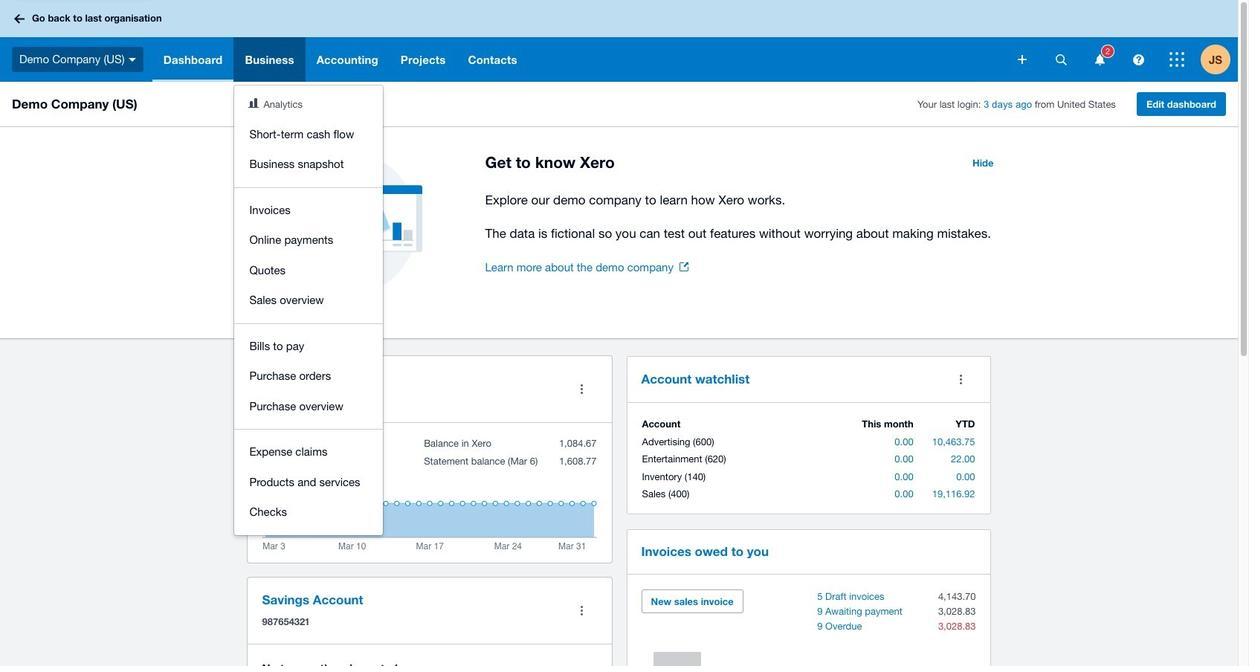 Task type: describe. For each thing, give the bounding box(es) containing it.
accounts watchlist options image
[[946, 364, 976, 394]]



Task type: vqa. For each thing, say whether or not it's contained in the screenshot.
banner
yes



Task type: locate. For each thing, give the bounding box(es) containing it.
intro banner body element
[[485, 190, 1003, 244]]

banner
[[0, 0, 1238, 535]]

svg image
[[14, 14, 25, 23], [1170, 52, 1185, 67], [1056, 54, 1067, 65], [1095, 54, 1105, 65], [1133, 54, 1144, 65], [1018, 55, 1027, 64], [128, 58, 136, 62]]

group
[[235, 86, 383, 535]]

list box
[[235, 86, 383, 535]]

header chart image
[[249, 98, 259, 108]]



